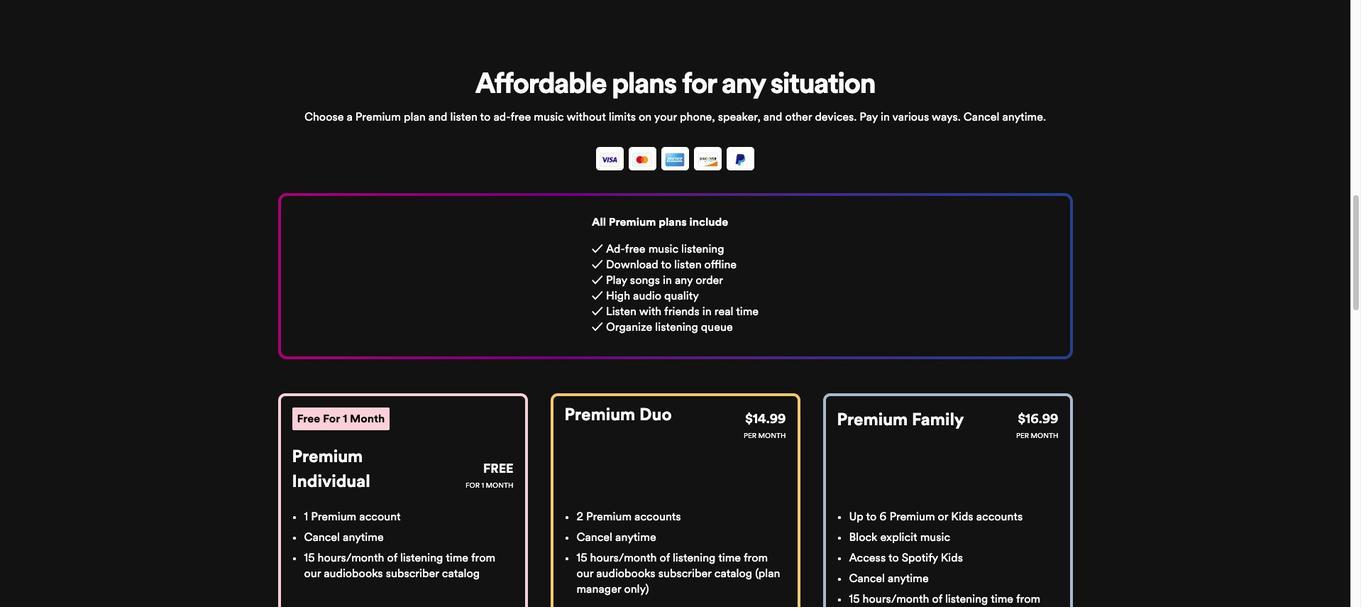 Task type: locate. For each thing, give the bounding box(es) containing it.
to right songs
[[661, 256, 672, 272]]

from for 15 hours/month of listening time from our audiobooks subscriber catalog (pla
[[1017, 590, 1041, 606]]

in
[[881, 109, 890, 124], [663, 272, 672, 288], [703, 303, 712, 319]]

plans up "on"
[[612, 63, 676, 102]]

per down $16.99
[[1017, 431, 1030, 440]]

0 vertical spatial listen
[[451, 109, 478, 124]]

of inside 15 hours/month of listening time from our audiobooks subscriber catalog (plan manager only)
[[660, 549, 670, 565]]

2 horizontal spatial of
[[933, 590, 943, 606]]

$16.99
[[1019, 410, 1059, 428]]

$14.99 per month
[[744, 410, 786, 440]]

1 horizontal spatial audiobooks
[[597, 565, 656, 580]]

1 horizontal spatial hours/month
[[590, 549, 657, 565]]

0 vertical spatial any
[[722, 63, 765, 102]]

audiobooks down 2 premium accounts on the bottom of the page
[[597, 565, 656, 580]]

per down $14.99
[[744, 431, 757, 440]]

month inside $16.99 per month
[[1031, 431, 1059, 440]]

cancel anytime down 1 premium account on the left bottom of page
[[304, 529, 384, 544]]

time for 15 hours/month of listening time from our audiobooks subscriber catalog
[[446, 549, 469, 565]]

songs
[[630, 272, 660, 288]]

queue
[[701, 319, 733, 335]]

for up phone,
[[682, 63, 716, 102]]

15 for 15 hours/month of listening time from our audiobooks subscriber catalog (pla
[[850, 590, 860, 606]]

with
[[640, 303, 662, 319]]

anytime down 1 premium account on the left bottom of page
[[343, 529, 384, 544]]

to left 6
[[867, 508, 877, 524]]

visa logo image
[[600, 153, 621, 167]]

music inside ad-free music listening download to listen offline play songs in any order high audio quality listen with friends in real time organize listening queue
[[649, 241, 679, 256]]

various
[[893, 109, 930, 124]]

time
[[736, 303, 759, 319], [446, 549, 469, 565], [719, 549, 741, 565], [991, 590, 1014, 606]]

0 horizontal spatial for
[[323, 411, 340, 426]]

hours/month
[[318, 549, 384, 565], [590, 549, 657, 565], [863, 590, 930, 606]]

friends
[[665, 303, 700, 319]]

plans inside affordable plans for any situation choose a premium plan and listen to ad-free music without limits on your phone, speaker, and other devices. pay in various ways. cancel anytime.
[[612, 63, 676, 102]]

month for premium duo
[[759, 431, 786, 440]]

1 horizontal spatial our
[[577, 565, 594, 580]]

time for 15 hours/month of listening time from our audiobooks subscriber catalog (pla
[[991, 590, 1014, 606]]

kids right spotify
[[941, 549, 963, 565]]

2 per from the left
[[1017, 431, 1030, 440]]

listening
[[682, 241, 725, 256], [656, 319, 699, 335], [400, 549, 443, 565], [673, 549, 716, 565], [946, 590, 989, 606]]

audio
[[633, 288, 662, 303]]

all
[[592, 214, 606, 229]]

0 horizontal spatial per
[[744, 431, 757, 440]]

audiobooks down 1 premium account on the left bottom of page
[[324, 565, 383, 580]]

1 horizontal spatial listen
[[675, 256, 702, 272]]

our left only)
[[577, 565, 594, 580]]

from inside 15 hours/month of listening time from our audiobooks subscriber catalog (plan manager only)
[[744, 549, 768, 565]]

audiobooks
[[324, 565, 383, 580], [597, 565, 656, 580], [869, 606, 928, 607]]

1 horizontal spatial month
[[759, 431, 786, 440]]

month inside $14.99 per month
[[759, 431, 786, 440]]

from inside 15 hours/month of listening time from our audiobooks subscriber catalog
[[471, 549, 496, 565]]

from for 15 hours/month of listening time from our audiobooks subscriber catalog
[[471, 549, 496, 565]]

cancel anytime down 2 premium accounts on the bottom of the page
[[577, 529, 657, 544]]

2 horizontal spatial from
[[1017, 590, 1041, 606]]

0 horizontal spatial catalog
[[442, 565, 480, 580]]

affordable plans for any situation choose a premium plan and listen to ad-free music without limits on your phone, speaker, and other devices. pay in various ways. cancel anytime.
[[305, 63, 1047, 124]]

$16.99 per month
[[1017, 410, 1059, 440]]

1 accounts from the left
[[635, 508, 681, 524]]

2 horizontal spatial anytime
[[888, 570, 929, 585]]

1 horizontal spatial in
[[703, 303, 712, 319]]

0 horizontal spatial from
[[471, 549, 496, 565]]

amex logo image
[[665, 153, 686, 167]]

include
[[690, 214, 729, 229]]

plans left include
[[659, 214, 687, 229]]

audiobooks down the access to spotify kids
[[869, 606, 928, 607]]

plans
[[612, 63, 676, 102], [659, 214, 687, 229]]

up to 6 premium or kids accounts
[[850, 508, 1023, 524]]

in right songs
[[663, 272, 672, 288]]

0 horizontal spatial audiobooks
[[324, 565, 383, 580]]

1 horizontal spatial per
[[1017, 431, 1030, 440]]

0 vertical spatial 1
[[343, 411, 347, 426]]

free
[[484, 459, 514, 477]]

accounts right or
[[977, 508, 1023, 524]]

time inside 15 hours/month of listening time from our audiobooks subscriber catalog (plan manager only)
[[719, 549, 741, 565]]

premium up ad-
[[609, 214, 656, 229]]

2 vertical spatial in
[[703, 303, 712, 319]]

listening for 15 hours/month of listening time from our audiobooks subscriber catalog
[[400, 549, 443, 565]]

1 horizontal spatial 15
[[577, 549, 588, 565]]

all premium plans include
[[592, 214, 729, 229]]

premium right the 'a'
[[356, 109, 401, 124]]

subscriber inside 15 hours/month of listening time from our audiobooks subscriber catalog (plan manager only)
[[659, 565, 712, 580]]

15 down access
[[850, 590, 860, 606]]

15 down 1 premium account on the left bottom of page
[[304, 549, 315, 565]]

anytime down the access to spotify kids
[[888, 570, 929, 585]]

access
[[850, 549, 886, 565]]

0 horizontal spatial our
[[304, 565, 321, 580]]

of down 2 premium accounts on the bottom of the page
[[660, 549, 670, 565]]

2 horizontal spatial music
[[921, 529, 951, 544]]

listen up quality
[[675, 256, 702, 272]]

time inside 15 hours/month of listening time from our audiobooks subscriber catalog
[[446, 549, 469, 565]]

0 horizontal spatial music
[[534, 109, 564, 124]]

accounts
[[635, 508, 681, 524], [977, 508, 1023, 524]]

1 horizontal spatial subscriber
[[659, 565, 712, 580]]

audiobooks inside 15 hours/month of listening time from our audiobooks subscriber catalog
[[324, 565, 383, 580]]

music down up to 6 premium or kids accounts
[[921, 529, 951, 544]]

any inside affordable plans for any situation choose a premium plan and listen to ad-free music without limits on your phone, speaker, and other devices. pay in various ways. cancel anytime.
[[722, 63, 765, 102]]

offline
[[705, 256, 737, 272]]

2 horizontal spatial our
[[850, 606, 866, 607]]

$14.99
[[746, 410, 786, 428]]

0 vertical spatial in
[[881, 109, 890, 124]]

1 horizontal spatial from
[[744, 549, 768, 565]]

choose
[[305, 109, 344, 124]]

2 and from the left
[[764, 109, 783, 124]]

free
[[511, 109, 531, 124], [625, 241, 646, 256]]

per
[[744, 431, 757, 440], [1017, 431, 1030, 440]]

1 vertical spatial listen
[[675, 256, 702, 272]]

1 for free
[[343, 411, 347, 426]]

hours/month down the access to spotify kids
[[863, 590, 930, 606]]

catalog for 15 hours/month of listening time from our audiobooks subscriber catalog
[[442, 565, 480, 580]]

6
[[880, 508, 887, 524]]

2 horizontal spatial 15
[[850, 590, 860, 606]]

mastercard logo image
[[633, 153, 653, 167]]

anytime down 2 premium accounts on the bottom of the page
[[616, 529, 657, 544]]

0 vertical spatial kids
[[952, 508, 974, 524]]

from inside 15 hours/month of listening time from our audiobooks subscriber catalog (pla
[[1017, 590, 1041, 606]]

1 horizontal spatial and
[[764, 109, 783, 124]]

of inside 15 hours/month of listening time from our audiobooks subscriber catalog
[[387, 549, 398, 565]]

2 horizontal spatial in
[[881, 109, 890, 124]]

cancel anytime
[[304, 529, 384, 544], [577, 529, 657, 544], [850, 570, 929, 585]]

1
[[343, 411, 347, 426], [482, 480, 484, 490], [304, 508, 308, 524]]

0 horizontal spatial cancel anytime
[[304, 529, 384, 544]]

to left ad-
[[480, 109, 491, 124]]

2 horizontal spatial subscriber
[[931, 606, 985, 607]]

hours/month for accounts
[[590, 549, 657, 565]]

premium individual
[[292, 444, 370, 493]]

15 inside 15 hours/month of listening time from our audiobooks subscriber catalog (pla
[[850, 590, 860, 606]]

premium up individual
[[292, 444, 363, 468]]

subscriber down spotify
[[931, 606, 985, 607]]

audiobooks for accounts
[[597, 565, 656, 580]]

2 horizontal spatial catalog
[[987, 606, 1025, 607]]

listening for 15 hours/month of listening time from our audiobooks subscriber catalog (plan manager only)
[[673, 549, 716, 565]]

month down $16.99
[[1031, 431, 1059, 440]]

our inside 15 hours/month of listening time from our audiobooks subscriber catalog (pla
[[850, 606, 866, 607]]

1 horizontal spatial cancel anytime
[[577, 529, 657, 544]]

premium down individual
[[311, 508, 357, 524]]

block
[[850, 529, 878, 544]]

1 horizontal spatial of
[[660, 549, 670, 565]]

hours/month down 1 premium account on the left bottom of page
[[318, 549, 384, 565]]

1 right for
[[482, 480, 484, 490]]

devices.
[[815, 109, 857, 124]]

0 horizontal spatial 1
[[304, 508, 308, 524]]

1 vertical spatial any
[[675, 272, 693, 288]]

and left other
[[764, 109, 783, 124]]

month for premium family
[[1031, 431, 1059, 440]]

0 horizontal spatial listen
[[451, 109, 478, 124]]

month down $14.99
[[759, 431, 786, 440]]

pay
[[860, 109, 878, 124]]

subscriber inside 15 hours/month of listening time from our audiobooks subscriber catalog (pla
[[931, 606, 985, 607]]

15 up manager
[[577, 549, 588, 565]]

duo
[[640, 403, 672, 426]]

anytime for account
[[343, 529, 384, 544]]

free up songs
[[625, 241, 646, 256]]

our inside 15 hours/month of listening time from our audiobooks subscriber catalog (plan manager only)
[[577, 565, 594, 580]]

hours/month up only)
[[590, 549, 657, 565]]

music down affordable
[[534, 109, 564, 124]]

15
[[304, 549, 315, 565], [577, 549, 588, 565], [850, 590, 860, 606]]

per inside $16.99 per month
[[1017, 431, 1030, 440]]

in right pay
[[881, 109, 890, 124]]

accounts up 15 hours/month of listening time from our audiobooks subscriber catalog (plan manager only)
[[635, 508, 681, 524]]

audiobooks inside 15 hours/month of listening time from our audiobooks subscriber catalog (plan manager only)
[[597, 565, 656, 580]]

1 horizontal spatial anytime
[[616, 529, 657, 544]]

1 left month
[[343, 411, 347, 426]]

0 horizontal spatial subscriber
[[386, 565, 439, 580]]

1 and from the left
[[429, 109, 448, 124]]

premium inside affordable plans for any situation choose a premium plan and listen to ad-free music without limits on your phone, speaker, and other devices. pay in various ways. cancel anytime.
[[356, 109, 401, 124]]

1 horizontal spatial 1
[[343, 411, 347, 426]]

hours/month inside 15 hours/month of listening time from our audiobooks subscriber catalog (plan manager only)
[[590, 549, 657, 565]]

cancel right ways.
[[964, 109, 1000, 124]]

15 inside 15 hours/month of listening time from our audiobooks subscriber catalog
[[304, 549, 315, 565]]

1 horizontal spatial for
[[682, 63, 716, 102]]

1 vertical spatial for
[[323, 411, 340, 426]]

from
[[471, 549, 496, 565], [744, 549, 768, 565], [1017, 590, 1041, 606]]

for
[[682, 63, 716, 102], [323, 411, 340, 426]]

0 horizontal spatial free
[[511, 109, 531, 124]]

1 down individual
[[304, 508, 308, 524]]

any
[[722, 63, 765, 102], [675, 272, 693, 288]]

for right 'free'
[[323, 411, 340, 426]]

catalog
[[442, 565, 480, 580], [715, 565, 753, 580], [987, 606, 1025, 607]]

to inside ad-free music listening download to listen offline play songs in any order high audio quality listen with friends in real time organize listening queue
[[661, 256, 672, 272]]

listening inside 15 hours/month of listening time from our audiobooks subscriber catalog (plan manager only)
[[673, 549, 716, 565]]

1 horizontal spatial accounts
[[977, 508, 1023, 524]]

kids
[[952, 508, 974, 524], [941, 549, 963, 565]]

0 horizontal spatial anytime
[[343, 529, 384, 544]]

free inside ad-free music listening download to listen offline play songs in any order high audio quality listen with friends in real time organize listening queue
[[625, 241, 646, 256]]

our inside 15 hours/month of listening time from our audiobooks subscriber catalog
[[304, 565, 321, 580]]

subscriber for 1 premium account
[[386, 565, 439, 580]]

0 horizontal spatial 15
[[304, 549, 315, 565]]

1 horizontal spatial music
[[649, 241, 679, 256]]

0 horizontal spatial month
[[486, 480, 514, 490]]

listening inside 15 hours/month of listening time from our audiobooks subscriber catalog (pla
[[946, 590, 989, 606]]

access to spotify kids
[[850, 549, 963, 565]]

to inside affordable plans for any situation choose a premium plan and listen to ad-free music without limits on your phone, speaker, and other devices. pay in various ways. cancel anytime.
[[480, 109, 491, 124]]

our down access
[[850, 606, 866, 607]]

cancel
[[964, 109, 1000, 124], [304, 529, 340, 544], [577, 529, 613, 544], [850, 570, 885, 585]]

for inside affordable plans for any situation choose a premium plan and listen to ad-free music without limits on your phone, speaker, and other devices. pay in various ways. cancel anytime.
[[682, 63, 716, 102]]

0 horizontal spatial any
[[675, 272, 693, 288]]

catalog inside 15 hours/month of listening time from our audiobooks subscriber catalog (pla
[[987, 606, 1025, 607]]

time inside ad-free music listening download to listen offline play songs in any order high audio quality listen with friends in real time organize listening queue
[[736, 303, 759, 319]]

and
[[429, 109, 448, 124], [764, 109, 783, 124]]

time inside 15 hours/month of listening time from our audiobooks subscriber catalog (pla
[[991, 590, 1014, 606]]

month
[[759, 431, 786, 440], [1031, 431, 1059, 440], [486, 480, 514, 490]]

2 vertical spatial music
[[921, 529, 951, 544]]

anytime
[[343, 529, 384, 544], [616, 529, 657, 544], [888, 570, 929, 585]]

cancel anytime down the access to spotify kids
[[850, 570, 929, 585]]

0 vertical spatial for
[[682, 63, 716, 102]]

2 horizontal spatial 1
[[482, 480, 484, 490]]

1 vertical spatial 1
[[482, 480, 484, 490]]

per inside $14.99 per month
[[744, 431, 757, 440]]

our
[[304, 565, 321, 580], [577, 565, 594, 580], [850, 606, 866, 607]]

discover logo image
[[698, 153, 719, 167]]

for
[[466, 480, 480, 490]]

premium left duo
[[565, 403, 636, 426]]

listen left ad-
[[451, 109, 478, 124]]

0 horizontal spatial accounts
[[635, 508, 681, 524]]

of down spotify
[[933, 590, 943, 606]]

music inside affordable plans for any situation choose a premium plan and listen to ad-free music without limits on your phone, speaker, and other devices. pay in various ways. cancel anytime.
[[534, 109, 564, 124]]

in inside affordable plans for any situation choose a premium plan and listen to ad-free music without limits on your phone, speaker, and other devices. pay in various ways. cancel anytime.
[[881, 109, 890, 124]]

0 horizontal spatial hours/month
[[318, 549, 384, 565]]

plan
[[404, 109, 426, 124]]

to
[[480, 109, 491, 124], [661, 256, 672, 272], [867, 508, 877, 524], [889, 549, 899, 565]]

0 horizontal spatial and
[[429, 109, 448, 124]]

1 vertical spatial music
[[649, 241, 679, 256]]

0 vertical spatial music
[[534, 109, 564, 124]]

0 vertical spatial free
[[511, 109, 531, 124]]

kids right or
[[952, 508, 974, 524]]

1 vertical spatial in
[[663, 272, 672, 288]]

1 per from the left
[[744, 431, 757, 440]]

1 vertical spatial free
[[625, 241, 646, 256]]

1 horizontal spatial any
[[722, 63, 765, 102]]

catalog inside 15 hours/month of listening time from our audiobooks subscriber catalog (plan manager only)
[[715, 565, 753, 580]]

our down 1 premium account on the left bottom of page
[[304, 565, 321, 580]]

of down account
[[387, 549, 398, 565]]

subscriber
[[386, 565, 439, 580], [659, 565, 712, 580], [931, 606, 985, 607]]

month inside the free for 1 month
[[486, 480, 514, 490]]

music
[[534, 109, 564, 124], [649, 241, 679, 256], [921, 529, 951, 544]]

cancel down access
[[850, 570, 885, 585]]

of for account
[[387, 549, 398, 565]]

subscriber down account
[[386, 565, 439, 580]]

catalog inside 15 hours/month of listening time from our audiobooks subscriber catalog
[[442, 565, 480, 580]]

1 horizontal spatial catalog
[[715, 565, 753, 580]]

free down affordable
[[511, 109, 531, 124]]

of
[[387, 549, 398, 565], [660, 549, 670, 565], [933, 590, 943, 606]]

from for 15 hours/month of listening time from our audiobooks subscriber catalog (plan manager only)
[[744, 549, 768, 565]]

15 inside 15 hours/month of listening time from our audiobooks subscriber catalog (plan manager only)
[[577, 549, 588, 565]]

(plan
[[756, 565, 781, 580]]

subscriber right only)
[[659, 565, 712, 580]]

month down free
[[486, 480, 514, 490]]

1 horizontal spatial free
[[625, 241, 646, 256]]

free for 1 month
[[466, 459, 514, 490]]

2 horizontal spatial audiobooks
[[869, 606, 928, 607]]

0 horizontal spatial of
[[387, 549, 398, 565]]

1 inside the free for 1 month
[[482, 480, 484, 490]]

2 horizontal spatial month
[[1031, 431, 1059, 440]]

in left real
[[703, 303, 712, 319]]

music down all premium plans include on the top
[[649, 241, 679, 256]]

0 vertical spatial plans
[[612, 63, 676, 102]]

a
[[347, 109, 353, 124]]

any left order
[[675, 272, 693, 288]]

and right plan
[[429, 109, 448, 124]]

ad-
[[494, 109, 511, 124]]

2 accounts from the left
[[977, 508, 1023, 524]]

hours/month inside 15 hours/month of listening time from our audiobooks subscriber catalog
[[318, 549, 384, 565]]

download
[[606, 256, 659, 272]]

account
[[359, 508, 401, 524]]

any up speaker,
[[722, 63, 765, 102]]

2 horizontal spatial hours/month
[[863, 590, 930, 606]]

premium right 2 on the left
[[586, 508, 632, 524]]

subscriber inside 15 hours/month of listening time from our audiobooks subscriber catalog
[[386, 565, 439, 580]]

listening inside 15 hours/month of listening time from our audiobooks subscriber catalog
[[400, 549, 443, 565]]

hours/month for account
[[318, 549, 384, 565]]

month
[[350, 411, 385, 426]]



Task type: describe. For each thing, give the bounding box(es) containing it.
up
[[850, 508, 864, 524]]

speaker,
[[718, 109, 761, 124]]

listen inside ad-free music listening download to listen offline play songs in any order high audio quality listen with friends in real time organize listening queue
[[675, 256, 702, 272]]

per for premium duo
[[744, 431, 757, 440]]

or
[[938, 508, 949, 524]]

paypal logo image
[[731, 153, 751, 167]]

our for 15 hours/month of listening time from our audiobooks subscriber catalog (plan manager only)
[[577, 565, 594, 580]]

15 for 15 hours/month of listening time from our audiobooks subscriber catalog
[[304, 549, 315, 565]]

1 vertical spatial plans
[[659, 214, 687, 229]]

anytime.
[[1003, 109, 1047, 124]]

15 hours/month of listening time from our audiobooks subscriber catalog (plan manager only)
[[577, 549, 781, 596]]

premium family
[[837, 408, 964, 431]]

premium up block explicit music
[[890, 508, 936, 524]]

anytime for accounts
[[616, 529, 657, 544]]

play
[[606, 272, 628, 288]]

2 vertical spatial 1
[[304, 508, 308, 524]]

cancel inside affordable plans for any situation choose a premium plan and listen to ad-free music without limits on your phone, speaker, and other devices. pay in various ways. cancel anytime.
[[964, 109, 1000, 124]]

situation
[[771, 63, 876, 102]]

hours/month inside 15 hours/month of listening time from our audiobooks subscriber catalog (pla
[[863, 590, 930, 606]]

2
[[577, 508, 584, 524]]

per for premium family
[[1017, 431, 1030, 440]]

1 for free
[[482, 480, 484, 490]]

cancel down 1 premium account on the left bottom of page
[[304, 529, 340, 544]]

2 horizontal spatial cancel anytime
[[850, 570, 929, 585]]

free for 1 month
[[297, 411, 385, 426]]

without
[[567, 109, 606, 124]]

premium inside premium individual
[[292, 444, 363, 468]]

free inside affordable plans for any situation choose a premium plan and listen to ad-free music without limits on your phone, speaker, and other devices. pay in various ways. cancel anytime.
[[511, 109, 531, 124]]

spotify
[[902, 549, 938, 565]]

phone,
[[680, 109, 715, 124]]

affordable
[[476, 63, 606, 102]]

order
[[696, 272, 724, 288]]

real
[[715, 303, 734, 319]]

ad-
[[606, 241, 625, 256]]

listening for ad-free music listening download to listen offline play songs in any order high audio quality listen with friends in real time organize listening queue
[[682, 241, 725, 256]]

audiobooks for account
[[324, 565, 383, 580]]

catalog for 15 hours/month of listening time from our audiobooks subscriber catalog (plan manager only)
[[715, 565, 753, 580]]

15 hours/month of listening time from our audiobooks subscriber catalog
[[304, 549, 496, 580]]

1 premium account
[[304, 508, 401, 524]]

premium duo
[[565, 403, 672, 426]]

only)
[[624, 580, 649, 596]]

0 horizontal spatial in
[[663, 272, 672, 288]]

premium left family
[[837, 408, 908, 431]]

15 hours/month of listening time from our audiobooks subscriber catalog (pla
[[850, 590, 1053, 607]]

free
[[297, 411, 320, 426]]

music for ad-free music listening download to listen offline play songs in any order high audio quality listen with friends in real time organize listening queue
[[649, 241, 679, 256]]

high
[[606, 288, 631, 303]]

your
[[655, 109, 677, 124]]

listening for 15 hours/month of listening time from our audiobooks subscriber catalog (pla
[[946, 590, 989, 606]]

on
[[639, 109, 652, 124]]

other
[[786, 109, 813, 124]]

catalog for 15 hours/month of listening time from our audiobooks subscriber catalog (pla
[[987, 606, 1025, 607]]

organize
[[606, 319, 653, 335]]

any inside ad-free music listening download to listen offline play songs in any order high audio quality listen with friends in real time organize listening queue
[[675, 272, 693, 288]]

listen
[[606, 303, 637, 319]]

ways.
[[932, 109, 961, 124]]

cancel anytime for account
[[304, 529, 384, 544]]

explicit
[[881, 529, 918, 544]]

2 premium accounts
[[577, 508, 681, 524]]

individual
[[292, 469, 370, 493]]

subscriber for 2 premium accounts
[[659, 565, 712, 580]]

our for 15 hours/month of listening time from our audiobooks subscriber catalog
[[304, 565, 321, 580]]

15 for 15 hours/month of listening time from our audiobooks subscriber catalog (plan manager only)
[[577, 549, 588, 565]]

cancel down 2 on the left
[[577, 529, 613, 544]]

ad-free music listening download to listen offline play songs in any order high audio quality listen with friends in real time organize listening queue
[[606, 241, 759, 335]]

block explicit music
[[850, 529, 951, 544]]

to down the explicit
[[889, 549, 899, 565]]

manager
[[577, 580, 622, 596]]

time for 15 hours/month of listening time from our audiobooks subscriber catalog (plan manager only)
[[719, 549, 741, 565]]

family
[[912, 408, 964, 431]]

our for 15 hours/month of listening time from our audiobooks subscriber catalog (pla
[[850, 606, 866, 607]]

listen inside affordable plans for any situation choose a premium plan and listen to ad-free music without limits on your phone, speaker, and other devices. pay in various ways. cancel anytime.
[[451, 109, 478, 124]]

music for block explicit music
[[921, 529, 951, 544]]

audiobooks inside 15 hours/month of listening time from our audiobooks subscriber catalog (pla
[[869, 606, 928, 607]]

of inside 15 hours/month of listening time from our audiobooks subscriber catalog (pla
[[933, 590, 943, 606]]

of for accounts
[[660, 549, 670, 565]]

cancel anytime for accounts
[[577, 529, 657, 544]]

1 vertical spatial kids
[[941, 549, 963, 565]]

limits
[[609, 109, 636, 124]]

quality
[[665, 288, 699, 303]]



Task type: vqa. For each thing, say whether or not it's contained in the screenshot.
the bottom the privacy
no



